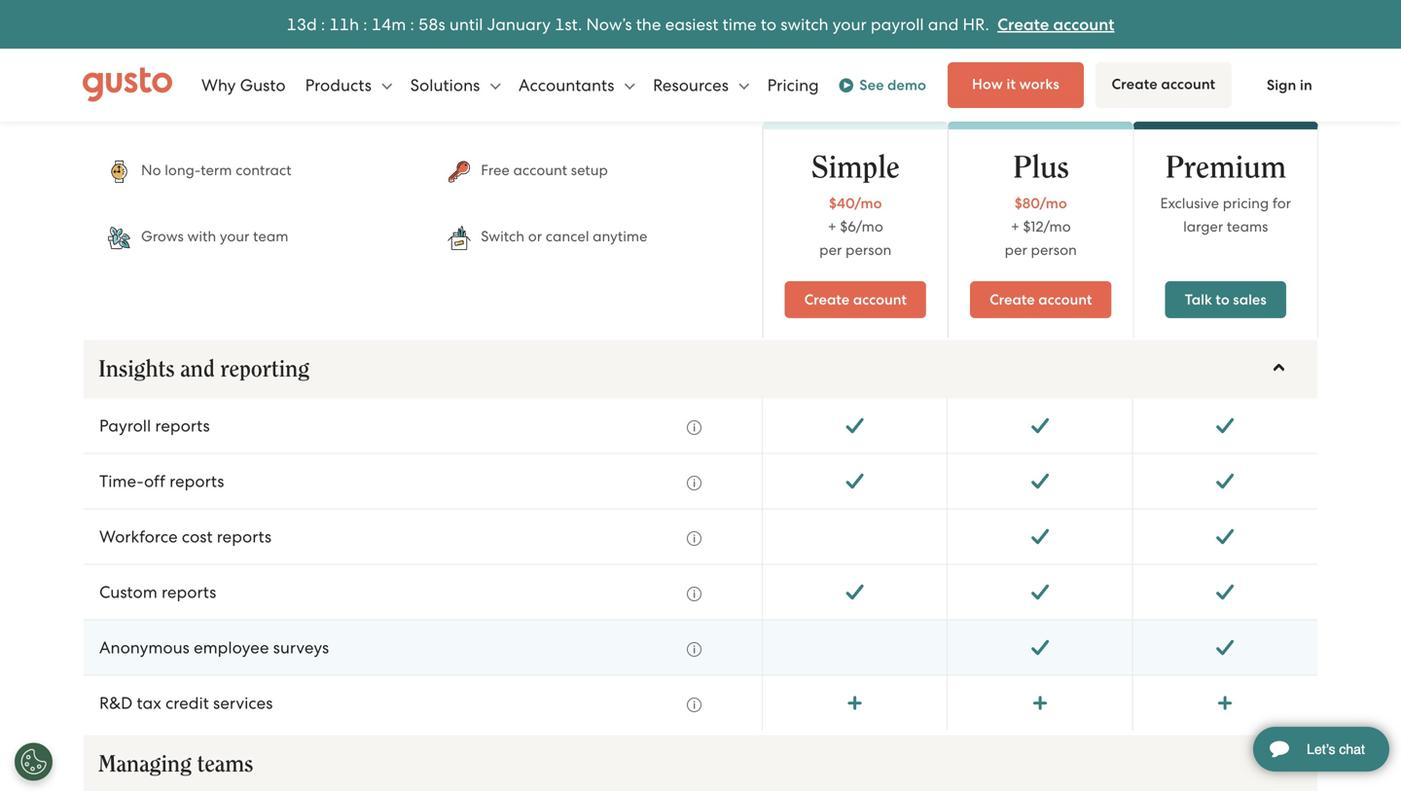 Task type: describe. For each thing, give the bounding box(es) containing it.
premium
[[1166, 152, 1287, 184]]

workforce
[[99, 527, 178, 547]]

resources
[[653, 75, 733, 95]]

main element
[[83, 56, 1337, 114]]

sign
[[1267, 76, 1297, 94]]

pricing
[[768, 75, 819, 95]]

see demo
[[860, 76, 927, 94]]

it
[[1007, 75, 1016, 93]]

free account setup
[[481, 162, 608, 179]]

tax
[[137, 694, 161, 713]]

sales
[[1234, 291, 1267, 309]]

$80/mo + $12/mo per person
[[1005, 195, 1078, 258]]

for
[[1273, 195, 1292, 212]]

let's
[[1308, 742, 1336, 757]]

accountants
[[519, 75, 619, 95]]

how it works link
[[948, 62, 1084, 108]]

online payroll services, hr, and benefits | gusto image
[[83, 68, 172, 103]]

r&d tax credit services
[[99, 694, 273, 713]]

payroll
[[871, 14, 924, 34]]

grows
[[141, 228, 184, 245]]

free
[[481, 162, 510, 179]]

solutions
[[410, 75, 484, 95]]

account up works
[[1054, 14, 1115, 34]]

let's chat
[[1308, 742, 1366, 757]]

with
[[187, 228, 216, 245]]

create inside main element
[[1112, 75, 1158, 93]]

the
[[636, 14, 661, 34]]

+ for plus
[[1011, 218, 1020, 235]]

+ for simple
[[828, 218, 837, 235]]

how
[[973, 75, 1004, 93]]

create account for plus
[[990, 291, 1093, 309]]

anytime
[[593, 228, 648, 245]]

see demo link
[[839, 73, 927, 97]]

why gusto
[[202, 75, 286, 95]]

contract
[[236, 162, 292, 179]]

1 3 d : 1 1 h : 1 5 m : 0 0 s until january 1st. now's the easiest time to switch your payroll and hr. create account
[[287, 14, 1115, 34]]

products button
[[305, 56, 392, 114]]

talk to sales link
[[1166, 281, 1287, 318]]

demo
[[888, 76, 927, 94]]

hr.
[[963, 14, 990, 34]]

your inside 1 3 d : 1 1 h : 1 5 m : 0 0 s until january 1st. now's the easiest time to switch your payroll and hr. create account
[[833, 14, 867, 34]]

pricing link
[[768, 56, 819, 114]]

and inside 1 3 d : 1 1 h : 1 5 m : 0 0 s until january 1st. now's the easiest time to switch your payroll and hr. create account
[[929, 14, 959, 34]]

person for simple
[[846, 241, 892, 258]]

m :
[[392, 14, 415, 34]]

easiest
[[666, 14, 719, 34]]

time-off reports
[[99, 472, 224, 491]]

4 1 from the left
[[372, 14, 382, 34]]

cancel
[[546, 228, 589, 245]]

services
[[213, 694, 273, 713]]

solutions button
[[410, 56, 501, 114]]

accountants button
[[519, 56, 635, 114]]

create down "$80/mo + $12/mo per person"
[[990, 291, 1036, 309]]

1 1 from the left
[[287, 14, 297, 34]]

teams inside 'dropdown button'
[[197, 753, 253, 776]]

let's chat button
[[1254, 727, 1390, 772]]

anonymous employee surveys
[[99, 638, 329, 658]]

why gusto link
[[202, 56, 286, 114]]

now's
[[587, 14, 632, 34]]

insights and reporting button
[[84, 340, 1318, 399]]

resources button
[[653, 56, 750, 114]]

managing
[[98, 753, 192, 776]]

talk to sales
[[1185, 291, 1267, 309]]

2 0 from the left
[[429, 14, 439, 34]]

3
[[297, 14, 307, 34]]

1 horizontal spatial to
[[1216, 291, 1230, 309]]

term
[[201, 162, 232, 179]]

products
[[305, 75, 376, 95]]

chat
[[1340, 742, 1366, 757]]

reporting
[[220, 358, 310, 381]]



Task type: locate. For each thing, give the bounding box(es) containing it.
sign in
[[1267, 76, 1313, 94]]

teams inside exclusive pricing for larger teams
[[1228, 218, 1269, 235]]

how it works
[[973, 75, 1060, 93]]

0 vertical spatial and
[[929, 14, 959, 34]]

simple
[[812, 152, 900, 184]]

create account link
[[998, 14, 1115, 34], [1096, 62, 1232, 108], [785, 281, 927, 318], [971, 281, 1112, 318]]

reports right cost
[[217, 527, 272, 547]]

reports right payroll
[[155, 416, 210, 436]]

create right the 'hr.'
[[998, 14, 1050, 34]]

switch
[[781, 14, 829, 34]]

setup
[[571, 162, 608, 179]]

gusto
[[240, 75, 286, 95]]

teams down pricing
[[1228, 218, 1269, 235]]

account inside main element
[[1162, 75, 1216, 93]]

$80/mo
[[1015, 195, 1068, 212]]

why
[[202, 75, 236, 95]]

$40/mo
[[829, 195, 883, 212]]

1 per from the left
[[820, 241, 842, 258]]

surveys
[[273, 638, 329, 658]]

person inside "$80/mo + $12/mo per person"
[[1031, 241, 1078, 258]]

person inside the $40/mo + $6/mo per person
[[846, 241, 892, 258]]

employee
[[194, 638, 269, 658]]

and right insights
[[180, 358, 215, 381]]

teams down "services"
[[197, 753, 253, 776]]

0 horizontal spatial create account
[[805, 291, 907, 309]]

plus
[[1013, 152, 1069, 184]]

1 + from the left
[[828, 218, 837, 235]]

anonymous
[[99, 638, 190, 658]]

0 horizontal spatial to
[[761, 14, 777, 34]]

1
[[287, 14, 297, 34], [329, 14, 339, 34], [339, 14, 349, 34], [372, 14, 382, 34]]

time-
[[99, 472, 144, 491]]

sign in link
[[1244, 63, 1337, 107]]

switch
[[481, 228, 525, 245]]

pricing
[[1223, 195, 1270, 212]]

per down $12/mo
[[1005, 241, 1028, 258]]

1 horizontal spatial +
[[1011, 218, 1020, 235]]

reports down workforce cost reports
[[162, 583, 216, 602]]

account down $12/mo
[[1039, 291, 1093, 309]]

per inside the $40/mo + $6/mo per person
[[820, 241, 842, 258]]

create right works
[[1112, 75, 1158, 93]]

reports right off
[[170, 472, 224, 491]]

0 horizontal spatial your
[[220, 228, 250, 245]]

account up premium
[[1162, 75, 1216, 93]]

2 person from the left
[[1031, 241, 1078, 258]]

no
[[141, 162, 161, 179]]

payroll reports
[[99, 416, 210, 436]]

0 horizontal spatial person
[[846, 241, 892, 258]]

create
[[998, 14, 1050, 34], [1112, 75, 1158, 93], [805, 291, 850, 309], [990, 291, 1036, 309]]

off
[[144, 472, 165, 491]]

1 vertical spatial your
[[220, 228, 250, 245]]

exclusive pricing for larger teams
[[1161, 195, 1292, 235]]

0 vertical spatial to
[[761, 14, 777, 34]]

credit
[[165, 694, 209, 713]]

and
[[929, 14, 959, 34], [180, 358, 215, 381]]

per down "$6/mo"
[[820, 241, 842, 258]]

and inside dropdown button
[[180, 358, 215, 381]]

managing teams
[[98, 753, 253, 776]]

per
[[820, 241, 842, 258], [1005, 241, 1028, 258]]

your right with
[[220, 228, 250, 245]]

talk
[[1185, 291, 1213, 309]]

1st.
[[555, 14, 582, 34]]

to right "talk"
[[1216, 291, 1230, 309]]

account
[[1054, 14, 1115, 34], [1162, 75, 1216, 93], [514, 162, 568, 179], [853, 291, 907, 309], [1039, 291, 1093, 309]]

h :
[[349, 14, 368, 34]]

cost
[[182, 527, 213, 547]]

switch or cancel anytime
[[481, 228, 648, 245]]

1 vertical spatial teams
[[197, 753, 253, 776]]

1 vertical spatial to
[[1216, 291, 1230, 309]]

works
[[1020, 75, 1060, 93]]

2 1 from the left
[[329, 14, 339, 34]]

your right switch
[[833, 14, 867, 34]]

per inside "$80/mo + $12/mo per person"
[[1005, 241, 1028, 258]]

1 horizontal spatial teams
[[1228, 218, 1269, 235]]

in
[[1301, 76, 1313, 94]]

3 1 from the left
[[339, 14, 349, 34]]

person down "$6/mo"
[[846, 241, 892, 258]]

account right free on the top of page
[[514, 162, 568, 179]]

larger
[[1184, 218, 1224, 235]]

january
[[487, 14, 551, 34]]

1 0 from the left
[[419, 14, 429, 34]]

2 + from the left
[[1011, 218, 1020, 235]]

insights
[[98, 358, 175, 381]]

and left the 'hr.'
[[929, 14, 959, 34]]

to inside 1 3 d : 1 1 h : 1 5 m : 0 0 s until january 1st. now's the easiest time to switch your payroll and hr. create account
[[761, 14, 777, 34]]

+ inside the $40/mo + $6/mo per person
[[828, 218, 837, 235]]

team
[[253, 228, 289, 245]]

$40/mo + $6/mo per person
[[820, 195, 892, 258]]

or
[[528, 228, 542, 245]]

+ left "$6/mo"
[[828, 218, 837, 235]]

person down $12/mo
[[1031, 241, 1078, 258]]

0 horizontal spatial +
[[828, 218, 837, 235]]

+
[[828, 218, 837, 235], [1011, 218, 1020, 235]]

1 person from the left
[[846, 241, 892, 258]]

1 horizontal spatial per
[[1005, 241, 1028, 258]]

create account
[[1112, 75, 1216, 93], [805, 291, 907, 309], [990, 291, 1093, 309]]

2 horizontal spatial create account
[[1112, 75, 1216, 93]]

+ left $12/mo
[[1011, 218, 1020, 235]]

s
[[439, 14, 446, 34]]

workforce cost reports
[[99, 527, 272, 547]]

to right "time"
[[761, 14, 777, 34]]

exclusive
[[1161, 195, 1220, 212]]

payroll
[[99, 416, 151, 436]]

1 horizontal spatial create account
[[990, 291, 1093, 309]]

1 horizontal spatial person
[[1031, 241, 1078, 258]]

to
[[761, 14, 777, 34], [1216, 291, 1230, 309]]

0 horizontal spatial teams
[[197, 753, 253, 776]]

see
[[860, 76, 884, 94]]

0 horizontal spatial and
[[180, 358, 215, 381]]

+ inside "$80/mo + $12/mo per person"
[[1011, 218, 1020, 235]]

d :
[[307, 14, 325, 34]]

tiny image
[[844, 82, 851, 89]]

person
[[846, 241, 892, 258], [1031, 241, 1078, 258]]

create account for simple
[[805, 291, 907, 309]]

5
[[382, 14, 392, 34]]

custom reports
[[99, 583, 216, 602]]

0 horizontal spatial per
[[820, 241, 842, 258]]

2 per from the left
[[1005, 241, 1028, 258]]

0 vertical spatial your
[[833, 14, 867, 34]]

account down "$6/mo"
[[853, 291, 907, 309]]

grows with your team
[[141, 228, 289, 245]]

person for plus
[[1031, 241, 1078, 258]]

per for simple
[[820, 241, 842, 258]]

time
[[723, 14, 757, 34]]

$12/mo
[[1024, 218, 1072, 235]]

0 left s
[[419, 14, 429, 34]]

create down the $40/mo + $6/mo per person
[[805, 291, 850, 309]]

reports
[[155, 416, 210, 436], [170, 472, 224, 491], [217, 527, 272, 547], [162, 583, 216, 602]]

no long-term contract
[[141, 162, 292, 179]]

1 vertical spatial and
[[180, 358, 215, 381]]

create account inside main element
[[1112, 75, 1216, 93]]

0
[[419, 14, 429, 34], [429, 14, 439, 34]]

1 horizontal spatial and
[[929, 14, 959, 34]]

until
[[450, 14, 483, 34]]

0 right m :
[[429, 14, 439, 34]]

teams
[[1228, 218, 1269, 235], [197, 753, 253, 776]]

your
[[833, 14, 867, 34], [220, 228, 250, 245]]

1 horizontal spatial your
[[833, 14, 867, 34]]

r&d
[[99, 694, 133, 713]]

$6/mo
[[840, 218, 884, 235]]

long-
[[165, 162, 201, 179]]

0 vertical spatial teams
[[1228, 218, 1269, 235]]

per for plus
[[1005, 241, 1028, 258]]



Task type: vqa. For each thing, say whether or not it's contained in the screenshot.
$90,476 at top right
no



